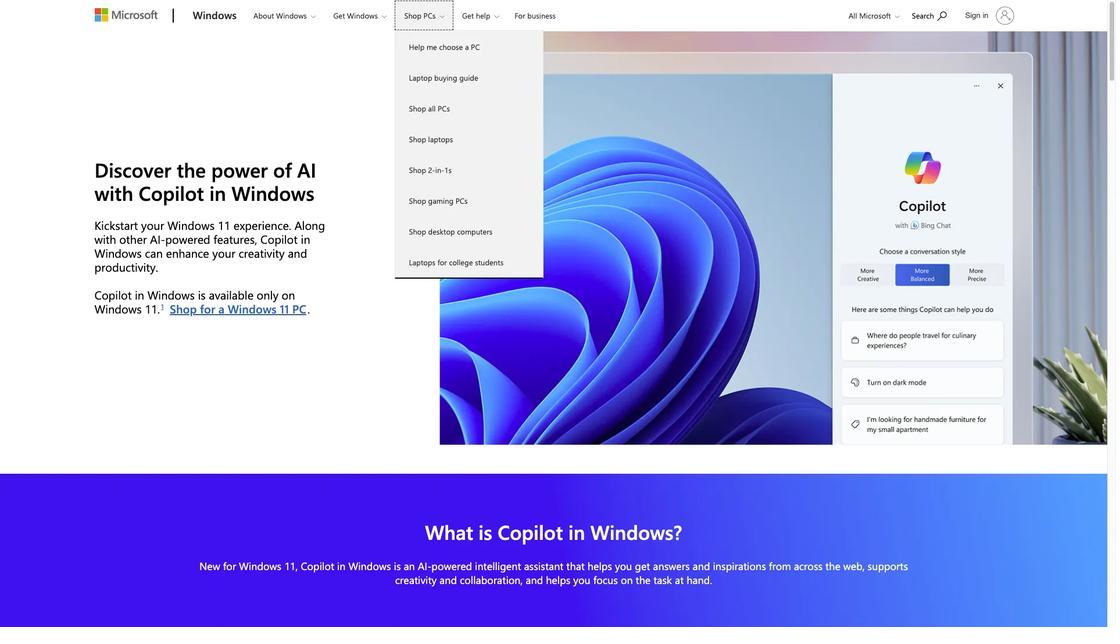 Task type: locate. For each thing, give the bounding box(es) containing it.
0 vertical spatial in
[[983, 11, 989, 20]]

you
[[615, 560, 632, 574], [573, 574, 590, 588]]

1 vertical spatial a
[[218, 301, 225, 317]]

copilot inside new for windows 11, copilot in windows is an ai-powered intelligent assistant that helps you get answers and inspirations from across the web, supports creativity and collaboration, and helps you focus on the task at hand.
[[301, 560, 334, 574]]

1 vertical spatial pcs
[[438, 103, 450, 113]]

shop left 2-
[[409, 165, 426, 175]]

pcs up me
[[424, 10, 436, 20]]

2 horizontal spatial and
[[693, 560, 710, 574]]

and right the at
[[693, 560, 710, 574]]

0 horizontal spatial a
[[218, 301, 225, 317]]

and right the ai-
[[440, 574, 457, 588]]

all
[[849, 10, 857, 20]]

and
[[693, 560, 710, 574], [440, 574, 457, 588], [526, 574, 543, 588]]

is
[[479, 519, 492, 546], [394, 560, 401, 574]]

0 horizontal spatial pcs
[[424, 10, 436, 20]]

1 vertical spatial pc
[[292, 301, 306, 317]]

pc right 11
[[292, 301, 306, 317]]

new
[[199, 560, 220, 574]]

get
[[333, 10, 345, 20], [462, 10, 474, 20]]

shop left "all"
[[409, 103, 426, 113]]

business
[[527, 10, 556, 20]]

0 vertical spatial is
[[479, 519, 492, 546]]

1 horizontal spatial get
[[462, 10, 474, 20]]

about windows
[[253, 10, 307, 20]]

windows
[[193, 8, 237, 22], [276, 10, 307, 20], [347, 10, 378, 20], [228, 301, 277, 317], [348, 560, 391, 574]]

get windows button
[[323, 1, 396, 30]]

1 vertical spatial copilot
[[301, 560, 334, 574]]

creativity
[[395, 574, 437, 588]]

hand.
[[687, 574, 712, 588]]

2 horizontal spatial in
[[983, 11, 989, 20]]

collaboration,
[[460, 574, 523, 588]]

1 horizontal spatial the
[[826, 560, 840, 574]]

0 horizontal spatial for
[[200, 301, 215, 317]]

shop left gaming at the left top of page
[[409, 196, 426, 206]]

2 vertical spatial for
[[223, 560, 236, 574]]

helps left "focus"
[[546, 574, 570, 588]]

0 horizontal spatial get
[[333, 10, 345, 20]]

0 horizontal spatial is
[[394, 560, 401, 574]]

intelligent
[[475, 560, 521, 574]]

1 vertical spatial for
[[200, 301, 215, 317]]

you left get
[[615, 560, 632, 574]]

0 vertical spatial pcs
[[424, 10, 436, 20]]

0 horizontal spatial you
[[573, 574, 590, 588]]

help
[[476, 10, 490, 20]]

0 vertical spatial copilot
[[498, 519, 563, 546]]

the
[[826, 560, 840, 574], [636, 574, 651, 588]]

shop pcs button
[[394, 1, 454, 30]]

pcs
[[424, 10, 436, 20], [438, 103, 450, 113], [456, 196, 468, 206]]

get help
[[462, 10, 490, 20]]

Search search field
[[906, 2, 958, 28]]

desktop
[[428, 227, 455, 237]]

0 vertical spatial pc
[[471, 42, 480, 52]]

help
[[409, 42, 425, 52]]

1 horizontal spatial copilot
[[498, 519, 563, 546]]

at
[[675, 574, 684, 588]]

0 horizontal spatial copilot
[[301, 560, 334, 574]]

copilot right windows 11,
[[301, 560, 334, 574]]

0 vertical spatial for
[[438, 258, 447, 267]]

sign
[[965, 11, 981, 20]]

for right new
[[223, 560, 236, 574]]

shop
[[404, 10, 421, 20], [409, 103, 426, 113], [409, 134, 426, 144], [409, 165, 426, 175], [409, 196, 426, 206], [409, 227, 426, 237], [170, 301, 197, 317]]

2 get from the left
[[462, 10, 474, 20]]

is right what
[[479, 519, 492, 546]]

get right about windows dropdown button at the left top
[[333, 10, 345, 20]]

1 horizontal spatial pcs
[[438, 103, 450, 113]]

about
[[253, 10, 274, 20]]

get left help
[[462, 10, 474, 20]]

shop right 1 link
[[170, 301, 197, 317]]

is inside new for windows 11, copilot in windows is an ai-powered intelligent assistant that helps you get answers and inspirations from across the web, supports creativity and collaboration, and helps you focus on the task at hand.
[[394, 560, 401, 574]]

0 vertical spatial a
[[465, 42, 469, 52]]

what is copilot in windows?
[[425, 519, 682, 546]]

for
[[438, 258, 447, 267], [200, 301, 215, 317], [223, 560, 236, 574]]

assistant
[[524, 560, 564, 574]]

1 horizontal spatial in
[[568, 519, 585, 546]]

copilot up assistant
[[498, 519, 563, 546]]

task
[[654, 574, 672, 588]]

shop all pcs
[[409, 103, 450, 113]]

sign in link
[[958, 2, 1019, 30]]

1 vertical spatial is
[[394, 560, 401, 574]]

microsoft image
[[94, 8, 157, 22]]

windows right about
[[276, 10, 307, 20]]

is left 'an'
[[394, 560, 401, 574]]

for right 1
[[200, 301, 215, 317]]

students
[[475, 258, 504, 267]]

1 link
[[160, 301, 165, 312]]

0 horizontal spatial in
[[337, 560, 346, 574]]

pcs right gaming at the left top of page
[[456, 196, 468, 206]]

1 horizontal spatial you
[[615, 560, 632, 574]]

1 horizontal spatial pc
[[471, 42, 480, 52]]

you left "focus"
[[573, 574, 590, 588]]

shop 2-in-1s
[[409, 165, 452, 175]]

pcs right "all"
[[438, 103, 450, 113]]

windows left about
[[193, 8, 237, 22]]

laptops
[[428, 134, 453, 144]]

2 vertical spatial in
[[337, 560, 346, 574]]

shop for shop laptops
[[409, 134, 426, 144]]

2 vertical spatial pcs
[[456, 196, 468, 206]]

pcs inside dropdown button
[[424, 10, 436, 20]]

windows left 11
[[228, 301, 277, 317]]

shop laptops
[[409, 134, 453, 144]]

the left web,
[[826, 560, 840, 574]]

helps
[[588, 560, 612, 574], [546, 574, 570, 588]]

copilot
[[498, 519, 563, 546], [301, 560, 334, 574]]

1 horizontal spatial for
[[223, 560, 236, 574]]

2 horizontal spatial pcs
[[456, 196, 468, 206]]

in
[[983, 11, 989, 20], [568, 519, 585, 546], [337, 560, 346, 574]]

laptop
[[409, 73, 432, 83]]

all microsoft button
[[839, 1, 906, 30]]

gaming
[[428, 196, 454, 206]]

new for windows 11, copilot in windows is an ai-powered intelligent assistant that helps you get answers and inspirations from across the web, supports creativity and collaboration, and helps you focus on the task at hand.
[[199, 560, 908, 588]]

2 horizontal spatial for
[[438, 258, 447, 267]]

shop left 'desktop'
[[409, 227, 426, 237]]

sign in
[[965, 11, 989, 20]]

1 get from the left
[[333, 10, 345, 20]]

windows left 'an'
[[348, 560, 391, 574]]

0 horizontal spatial and
[[440, 574, 457, 588]]

for for college
[[438, 258, 447, 267]]

0 horizontal spatial pc
[[292, 301, 306, 317]]

shop gaming pcs
[[409, 196, 468, 206]]

1 vertical spatial in
[[568, 519, 585, 546]]

get windows
[[333, 10, 378, 20]]

for left college
[[438, 258, 447, 267]]

ai-
[[418, 560, 432, 574]]

a
[[465, 42, 469, 52], [218, 301, 225, 317]]

shop left laptops
[[409, 134, 426, 144]]

pc
[[471, 42, 480, 52], [292, 301, 306, 317]]

helps right that
[[588, 560, 612, 574]]

the right "on"
[[636, 574, 651, 588]]

shop up "help"
[[404, 10, 421, 20]]

search button
[[907, 2, 952, 28]]

shop for shop desktop computers
[[409, 227, 426, 237]]

for inside new for windows 11, copilot in windows is an ai-powered intelligent assistant that helps you get answers and inspirations from across the web, supports creativity and collaboration, and helps you focus on the task at hand.
[[223, 560, 236, 574]]

shop for shop gaming pcs
[[409, 196, 426, 206]]

shop for shop 2-in-1s
[[409, 165, 426, 175]]

shop gaming pcs link
[[395, 185, 543, 216]]

1 horizontal spatial a
[[465, 42, 469, 52]]

in inside new for windows 11, copilot in windows is an ai-powered intelligent assistant that helps you get answers and inspirations from across the web, supports creativity and collaboration, and helps you focus on the task at hand.
[[337, 560, 346, 574]]

answers
[[653, 560, 690, 574]]

in-
[[435, 165, 444, 175]]

shop inside dropdown button
[[404, 10, 421, 20]]

pc right choose
[[471, 42, 480, 52]]

and right intelligent
[[526, 574, 543, 588]]

pcs for all
[[438, 103, 450, 113]]

laptop buying guide link
[[395, 62, 543, 93]]

help me choose a pc
[[409, 42, 480, 52]]



Task type: vqa. For each thing, say whether or not it's contained in the screenshot.
you
yes



Task type: describe. For each thing, give the bounding box(es) containing it.
2-
[[428, 165, 435, 175]]

shop laptops link
[[395, 124, 543, 155]]

computers
[[457, 227, 493, 237]]

0 horizontal spatial helps
[[546, 574, 570, 588]]

powered
[[432, 560, 472, 574]]

1 horizontal spatial and
[[526, 574, 543, 588]]

guide
[[459, 73, 478, 83]]

windows link
[[187, 1, 242, 32]]

supports
[[868, 560, 908, 574]]

about windows button
[[244, 1, 325, 30]]

windows?
[[591, 519, 682, 546]]

for for windows 11,
[[223, 560, 236, 574]]

for business link
[[509, 1, 561, 28]]

choose
[[439, 42, 463, 52]]

get for get help
[[462, 10, 474, 20]]

shop for shop all pcs
[[409, 103, 426, 113]]

across
[[794, 560, 823, 574]]

all microsoft
[[849, 10, 891, 20]]

get help button
[[452, 1, 508, 30]]

shop for shop pcs
[[404, 10, 421, 20]]

web,
[[843, 560, 865, 574]]

me
[[427, 42, 437, 52]]

that
[[566, 560, 585, 574]]

laptops for college students link
[[395, 247, 543, 278]]

0 horizontal spatial the
[[636, 574, 651, 588]]

get
[[635, 560, 650, 574]]

what
[[425, 519, 473, 546]]

laptops
[[409, 258, 435, 267]]

11
[[280, 301, 289, 317]]

an
[[404, 560, 415, 574]]

for for a
[[200, 301, 215, 317]]

laptop buying guide
[[409, 73, 478, 83]]

shop all pcs link
[[395, 93, 543, 124]]

1 horizontal spatial is
[[479, 519, 492, 546]]

1
[[161, 302, 164, 311]]

windows 11,
[[239, 560, 298, 574]]

from
[[769, 560, 791, 574]]

for
[[515, 10, 525, 20]]

1 horizontal spatial helps
[[588, 560, 612, 574]]

windows left shop pcs
[[347, 10, 378, 20]]

shop for a windows 11 pc link
[[169, 300, 307, 318]]

buying
[[434, 73, 457, 83]]

pcs for gaming
[[456, 196, 468, 206]]

help me choose a pc link
[[395, 31, 543, 62]]

all
[[428, 103, 436, 113]]

shop 2-in-1s link
[[395, 155, 543, 185]]

shop desktop computers
[[409, 227, 493, 237]]

laptops for college students
[[409, 258, 504, 267]]

search
[[912, 10, 934, 20]]

shop desktop computers link
[[395, 216, 543, 247]]

on
[[621, 574, 633, 588]]

for business
[[515, 10, 556, 20]]

get for get windows
[[333, 10, 345, 20]]

windows inside new for windows 11, copilot in windows is an ai-powered intelligent assistant that helps you get answers and inspirations from across the web, supports creativity and collaboration, and helps you focus on the task at hand.
[[348, 560, 391, 574]]

focus
[[593, 574, 618, 588]]

inspirations
[[713, 560, 766, 574]]

shop for a windows 11 pc
[[170, 301, 306, 317]]

college
[[449, 258, 473, 267]]

1s
[[444, 165, 452, 175]]

microsoft
[[859, 10, 891, 20]]

shop for shop for a windows 11 pc
[[170, 301, 197, 317]]

shop pcs
[[404, 10, 436, 20]]



